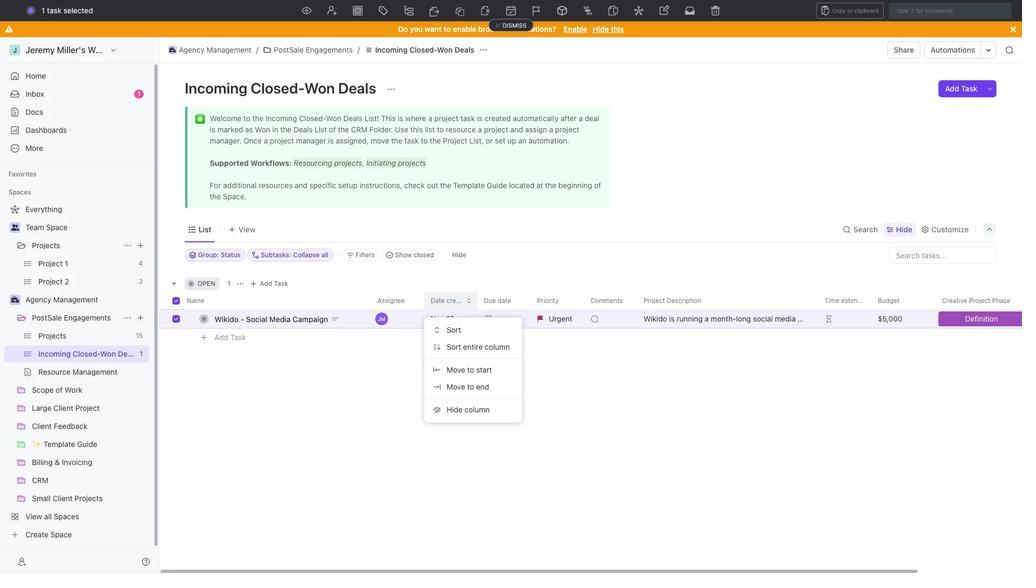 Task type: vqa. For each thing, say whether or not it's contained in the screenshot.
business time image
yes



Task type: describe. For each thing, give the bounding box(es) containing it.
0 vertical spatial add task button
[[939, 80, 984, 97]]

hide column
[[447, 406, 490, 415]]

1 task selected
[[42, 6, 93, 15]]

this
[[611, 24, 624, 34]]

0 vertical spatial incoming closed-won deals
[[375, 45, 474, 54]]

hide inside button
[[452, 251, 466, 259]]

search button
[[840, 222, 881, 237]]

sort entire column
[[447, 343, 510, 352]]

add task for the top add task "button"
[[945, 84, 977, 93]]

1 vertical spatial won
[[304, 79, 335, 97]]

1 horizontal spatial add task
[[260, 280, 288, 288]]

docs
[[26, 108, 43, 117]]

1 vertical spatial incoming
[[185, 79, 247, 97]]

date created
[[431, 297, 469, 305]]

2 vertical spatial add task button
[[210, 332, 250, 344]]

entire
[[463, 343, 483, 352]]

$5,000 button
[[871, 310, 936, 329]]

notifications?
[[509, 24, 556, 34]]

0 vertical spatial agency management
[[179, 45, 251, 54]]

1 vertical spatial incoming closed-won deals
[[185, 79, 379, 97]]

0 vertical spatial engagements
[[306, 45, 353, 54]]

sort for sort entire column
[[447, 343, 461, 352]]

browser
[[478, 24, 507, 34]]

task for the bottom add task "button"
[[230, 333, 246, 342]]

2 vertical spatial 1
[[228, 280, 231, 288]]

enable
[[564, 24, 587, 34]]

incoming closed-won deals link
[[362, 44, 477, 56]]

date created button
[[424, 293, 478, 310]]

want
[[425, 24, 442, 34]]

sidebar navigation
[[0, 37, 159, 575]]

1 horizontal spatial agency management link
[[166, 44, 254, 56]]

0 vertical spatial agency
[[179, 45, 205, 54]]

hide inside button
[[447, 406, 463, 415]]

end
[[476, 383, 489, 392]]

projects link
[[32, 237, 119, 254]]

to for move to start
[[467, 366, 474, 375]]

campaign
[[293, 315, 328, 324]]

social
[[246, 315, 267, 324]]

favorites button
[[4, 168, 41, 181]]

team space link
[[26, 219, 147, 236]]

add for the bottom add task "button"
[[215, 333, 228, 342]]

sort for sort
[[447, 326, 461, 335]]

management inside sidebar navigation
[[53, 295, 98, 304]]

hide button
[[448, 249, 471, 262]]

open
[[197, 280, 215, 288]]

1 / from the left
[[256, 45, 258, 54]]

won inside incoming closed-won deals link
[[437, 45, 453, 54]]

upgrade
[[891, 6, 922, 15]]

move to start
[[447, 366, 492, 375]]

home link
[[4, 68, 149, 85]]

postsale inside sidebar navigation
[[32, 314, 62, 323]]

space
[[46, 223, 68, 232]]

1 horizontal spatial task
[[274, 280, 288, 288]]

list link
[[196, 222, 211, 237]]

start
[[476, 366, 492, 375]]

hide left this
[[593, 24, 609, 34]]

do you want to enable browser notifications? enable hide this
[[398, 24, 624, 34]]

sort button
[[429, 322, 518, 339]]

sort entire column button
[[429, 339, 518, 356]]

move for move to start
[[447, 366, 465, 375]]

upgrade link
[[876, 3, 927, 18]]

date
[[431, 297, 445, 305]]

share button
[[887, 42, 921, 59]]

automations
[[931, 45, 975, 54]]

home
[[26, 71, 46, 80]]



Task type: locate. For each thing, give the bounding box(es) containing it.
task down automations button
[[961, 84, 977, 93]]

column
[[485, 343, 510, 352], [465, 406, 490, 415]]

1 sort from the top
[[447, 326, 461, 335]]

management
[[207, 45, 251, 54], [53, 295, 98, 304]]

wikido
[[215, 315, 239, 324]]

add down automations button
[[945, 84, 959, 93]]

0 vertical spatial agency management link
[[166, 44, 254, 56]]

type '/' for commands field
[[889, 3, 1011, 19]]

incoming inside incoming closed-won deals link
[[375, 45, 408, 54]]

0 horizontal spatial postsale engagements
[[32, 314, 111, 323]]

agency management link
[[166, 44, 254, 56], [26, 292, 147, 309]]

postsale engagements
[[274, 45, 353, 54], [32, 314, 111, 323]]

tree
[[4, 201, 149, 544]]

move
[[447, 366, 465, 375], [447, 383, 465, 392]]

0 vertical spatial move
[[447, 366, 465, 375]]

1 horizontal spatial /
[[358, 45, 360, 54]]

new
[[946, 6, 962, 15]]

add task for the bottom add task "button"
[[215, 333, 246, 342]]

0 horizontal spatial postsale
[[32, 314, 62, 323]]

sort left entire
[[447, 343, 461, 352]]

0 horizontal spatial agency management
[[26, 295, 98, 304]]

column inside button
[[465, 406, 490, 415]]

hide button
[[883, 222, 916, 237]]

1 vertical spatial to
[[467, 366, 474, 375]]

engagements inside sidebar navigation
[[64, 314, 111, 323]]

1 horizontal spatial postsale engagements link
[[261, 44, 355, 56]]

0 vertical spatial add task
[[945, 84, 977, 93]]

0 vertical spatial column
[[485, 343, 510, 352]]

you
[[410, 24, 423, 34]]

1 horizontal spatial add
[[260, 280, 272, 288]]

team space
[[26, 223, 68, 232]]

2 horizontal spatial task
[[961, 84, 977, 93]]

1 inside sidebar navigation
[[137, 90, 141, 98]]

0 horizontal spatial incoming
[[185, 79, 247, 97]]

1 vertical spatial agency
[[26, 295, 51, 304]]

add for the top add task "button"
[[945, 84, 959, 93]]

dashboards link
[[4, 122, 149, 139]]

0 vertical spatial task
[[961, 84, 977, 93]]

hide right search
[[896, 225, 912, 234]]

hide down move to end
[[447, 406, 463, 415]]

dismiss
[[503, 22, 526, 29]]

2 horizontal spatial add
[[945, 84, 959, 93]]

2 / from the left
[[358, 45, 360, 54]]

0 vertical spatial closed-
[[409, 45, 437, 54]]

$5,000
[[878, 315, 902, 324]]

1 horizontal spatial incoming
[[375, 45, 408, 54]]

0 horizontal spatial agency management link
[[26, 292, 147, 309]]

move inside button
[[447, 366, 465, 375]]

/
[[256, 45, 258, 54], [358, 45, 360, 54]]

incoming closed-won deals
[[375, 45, 474, 54], [185, 79, 379, 97]]

dashboards
[[26, 126, 67, 135]]

0 vertical spatial 1
[[42, 6, 45, 15]]

search
[[853, 225, 878, 234]]

1 vertical spatial postsale
[[32, 314, 62, 323]]

2 vertical spatial add task
[[215, 333, 246, 342]]

projects
[[32, 241, 60, 250]]

1 horizontal spatial business time image
[[169, 47, 176, 53]]

move to start button
[[429, 362, 518, 379]]

to left start
[[467, 366, 474, 375]]

1 vertical spatial closed-
[[251, 79, 304, 97]]

add task button
[[939, 80, 984, 97], [247, 278, 292, 291], [210, 332, 250, 344]]

automations button
[[925, 42, 981, 58]]

1 vertical spatial sort
[[447, 343, 461, 352]]

add task down automations button
[[945, 84, 977, 93]]

0 vertical spatial postsale engagements
[[274, 45, 353, 54]]

postsale engagements link inside tree
[[32, 310, 119, 327]]

closed-
[[409, 45, 437, 54], [251, 79, 304, 97]]

2 horizontal spatial 1
[[228, 280, 231, 288]]

agency
[[179, 45, 205, 54], [26, 295, 51, 304]]

0 horizontal spatial management
[[53, 295, 98, 304]]

agency management inside tree
[[26, 295, 98, 304]]

0 vertical spatial add
[[945, 84, 959, 93]]

spaces
[[9, 188, 31, 196]]

add task down wikido
[[215, 333, 246, 342]]

1 vertical spatial deals
[[338, 79, 376, 97]]

to right want
[[444, 24, 451, 34]]

task for the top add task "button"
[[961, 84, 977, 93]]

engagements
[[306, 45, 353, 54], [64, 314, 111, 323]]

1 horizontal spatial won
[[437, 45, 453, 54]]

to
[[444, 24, 451, 34], [467, 366, 474, 375], [467, 383, 474, 392]]

hide up created
[[452, 251, 466, 259]]

0 horizontal spatial add
[[215, 333, 228, 342]]

1 horizontal spatial postsale
[[274, 45, 304, 54]]

to inside move to start button
[[467, 366, 474, 375]]

0 horizontal spatial engagements
[[64, 314, 111, 323]]

0 horizontal spatial closed-
[[251, 79, 304, 97]]

add task button up wikido - social media campaign
[[247, 278, 292, 291]]

tree inside sidebar navigation
[[4, 201, 149, 544]]

2 sort from the top
[[447, 343, 461, 352]]

0 horizontal spatial task
[[230, 333, 246, 342]]

add task button down wikido
[[210, 332, 250, 344]]

move to end
[[447, 383, 489, 392]]

sort up sort entire column button
[[447, 326, 461, 335]]

⌘k
[[627, 6, 639, 15]]

1 vertical spatial 1
[[137, 90, 141, 98]]

deals inside incoming closed-won deals link
[[455, 45, 474, 54]]

0 horizontal spatial 1
[[42, 6, 45, 15]]

hide column button
[[429, 402, 518, 419]]

1 vertical spatial business time image
[[11, 297, 19, 303]]

to for move to end
[[467, 383, 474, 392]]

team
[[26, 223, 44, 232]]

task
[[961, 84, 977, 93], [274, 280, 288, 288], [230, 333, 246, 342]]

wikido - social media campaign link
[[212, 312, 369, 327]]

1 vertical spatial management
[[53, 295, 98, 304]]

0 vertical spatial management
[[207, 45, 251, 54]]

0 horizontal spatial agency
[[26, 295, 51, 304]]

media
[[269, 315, 291, 324]]

incoming
[[375, 45, 408, 54], [185, 79, 247, 97]]

add
[[945, 84, 959, 93], [260, 280, 272, 288], [215, 333, 228, 342]]

agency management
[[179, 45, 251, 54], [26, 295, 98, 304]]

new button
[[931, 2, 968, 19]]

add up wikido - social media campaign
[[260, 280, 272, 288]]

1 horizontal spatial management
[[207, 45, 251, 54]]

add task
[[945, 84, 977, 93], [260, 280, 288, 288], [215, 333, 246, 342]]

1 move from the top
[[447, 366, 465, 375]]

sort
[[447, 326, 461, 335], [447, 343, 461, 352]]

0 vertical spatial postsale engagements link
[[261, 44, 355, 56]]

-
[[241, 315, 244, 324]]

column right entire
[[485, 343, 510, 352]]

business time image
[[169, 47, 176, 53], [11, 297, 19, 303]]

inbox
[[26, 89, 44, 98]]

2 horizontal spatial add task
[[945, 84, 977, 93]]

2 vertical spatial add
[[215, 333, 228, 342]]

2 move from the top
[[447, 383, 465, 392]]

0 vertical spatial sort
[[447, 326, 461, 335]]

1
[[42, 6, 45, 15], [137, 90, 141, 98], [228, 280, 231, 288]]

postsale engagements inside sidebar navigation
[[32, 314, 111, 323]]

move down move to start on the left bottom
[[447, 383, 465, 392]]

0 horizontal spatial deals
[[338, 79, 376, 97]]

1 vertical spatial add task button
[[247, 278, 292, 291]]

1 vertical spatial task
[[274, 280, 288, 288]]

1 horizontal spatial postsale engagements
[[274, 45, 353, 54]]

hide
[[593, 24, 609, 34], [896, 225, 912, 234], [452, 251, 466, 259], [447, 406, 463, 415]]

postsale
[[274, 45, 304, 54], [32, 314, 62, 323]]

1 vertical spatial add
[[260, 280, 272, 288]]

0 vertical spatial postsale
[[274, 45, 304, 54]]

1 horizontal spatial agency management
[[179, 45, 251, 54]]

add task button down automations button
[[939, 80, 984, 97]]

1 vertical spatial postsale engagements link
[[32, 310, 119, 327]]

wikido - social media campaign
[[215, 315, 328, 324]]

0 vertical spatial won
[[437, 45, 453, 54]]

share
[[894, 45, 914, 54]]

0 horizontal spatial postsale engagements link
[[32, 310, 119, 327]]

0 vertical spatial business time image
[[169, 47, 176, 53]]

tree containing team space
[[4, 201, 149, 544]]

do
[[398, 24, 408, 34]]

0 vertical spatial to
[[444, 24, 451, 34]]

task up media
[[274, 280, 288, 288]]

task
[[47, 6, 61, 15]]

0 vertical spatial incoming
[[375, 45, 408, 54]]

favorites
[[9, 170, 37, 178]]

search...
[[502, 6, 533, 15]]

to inside move to end button
[[467, 383, 474, 392]]

task down "-"
[[230, 333, 246, 342]]

2 vertical spatial to
[[467, 383, 474, 392]]

move to end button
[[429, 379, 518, 396]]

1 vertical spatial agency management
[[26, 295, 98, 304]]

Search tasks... text field
[[890, 248, 996, 264]]

move inside button
[[447, 383, 465, 392]]

selected
[[63, 6, 93, 15]]

deals
[[455, 45, 474, 54], [338, 79, 376, 97]]

1 vertical spatial move
[[447, 383, 465, 392]]

1 vertical spatial agency management link
[[26, 292, 147, 309]]

enable
[[453, 24, 476, 34]]

hide inside dropdown button
[[896, 225, 912, 234]]

won
[[437, 45, 453, 54], [304, 79, 335, 97]]

user group image
[[11, 225, 19, 231]]

1 horizontal spatial closed-
[[409, 45, 437, 54]]

0 horizontal spatial /
[[256, 45, 258, 54]]

sort inside 'button'
[[447, 326, 461, 335]]

1 vertical spatial column
[[465, 406, 490, 415]]

add task up wikido - social media campaign
[[260, 280, 288, 288]]

add down wikido
[[215, 333, 228, 342]]

0 horizontal spatial won
[[304, 79, 335, 97]]

1 horizontal spatial agency
[[179, 45, 205, 54]]

column down move to end button
[[465, 406, 490, 415]]

1 horizontal spatial deals
[[455, 45, 474, 54]]

0 vertical spatial deals
[[455, 45, 474, 54]]

customize button
[[918, 222, 972, 237]]

postsale engagements link
[[261, 44, 355, 56], [32, 310, 119, 327]]

1 vertical spatial postsale engagements
[[32, 314, 111, 323]]

agency inside tree
[[26, 295, 51, 304]]

1 horizontal spatial 1
[[137, 90, 141, 98]]

2 vertical spatial task
[[230, 333, 246, 342]]

created
[[447, 297, 469, 305]]

sort inside button
[[447, 343, 461, 352]]

list
[[199, 225, 211, 234]]

0 horizontal spatial business time image
[[11, 297, 19, 303]]

customize
[[931, 225, 969, 234]]

1 horizontal spatial engagements
[[306, 45, 353, 54]]

1 vertical spatial add task
[[260, 280, 288, 288]]

1 vertical spatial engagements
[[64, 314, 111, 323]]

to left end
[[467, 383, 474, 392]]

move up move to end
[[447, 366, 465, 375]]

column inside button
[[485, 343, 510, 352]]

docs link
[[4, 104, 149, 121]]

move for move to end
[[447, 383, 465, 392]]

0 horizontal spatial add task
[[215, 333, 246, 342]]



